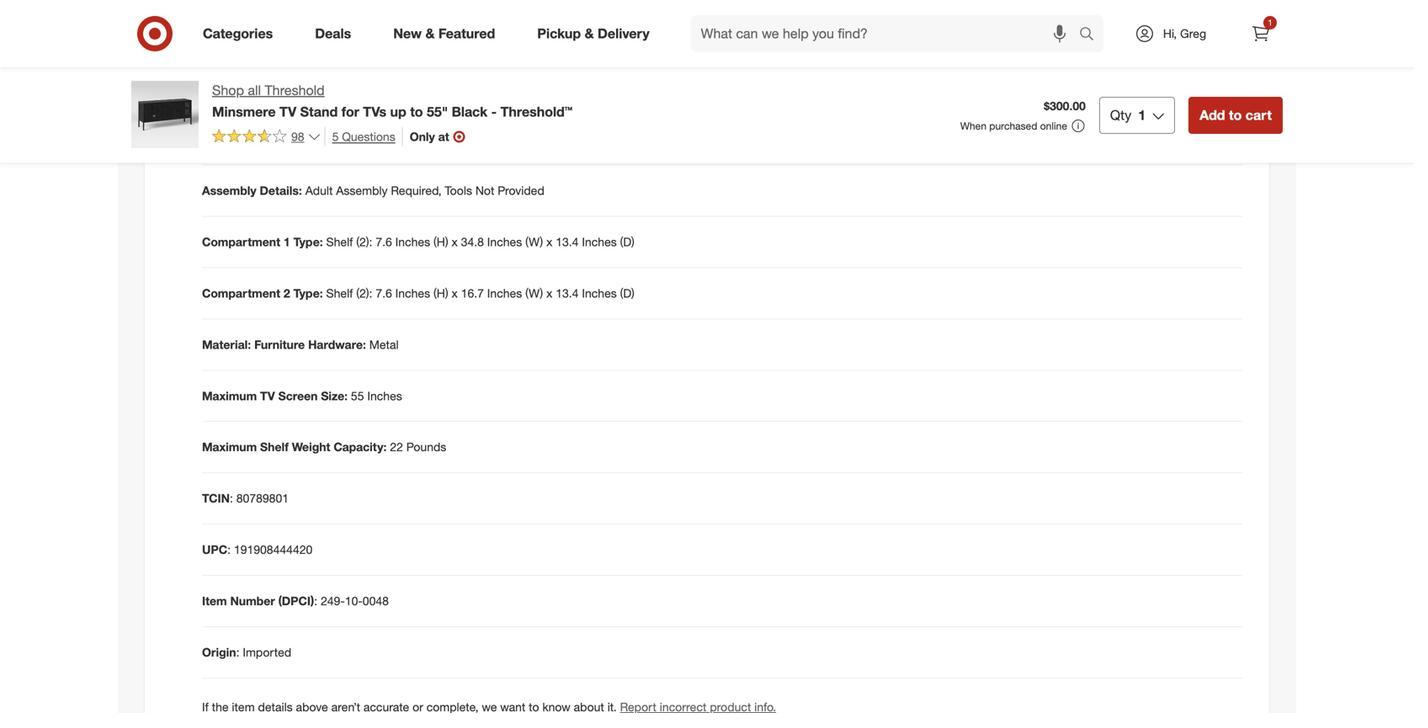 Task type: vqa. For each thing, say whether or not it's contained in the screenshot.
Features:
yes



Task type: describe. For each thing, give the bounding box(es) containing it.
shop all threshold minsmere tv stand for tvs up to 55" black - threshold™
[[212, 82, 573, 120]]

material: furniture hardware: metal
[[202, 337, 399, 352]]

(frame)
[[289, 29, 328, 44]]

categories link
[[189, 15, 294, 52]]

weight
[[292, 440, 330, 454]]

10-
[[345, 594, 363, 609]]

type: for compartment 2 type:
[[293, 286, 323, 300]]

shelf for compartment 1 type:
[[326, 234, 353, 249]]

not
[[476, 183, 495, 198]]

item
[[202, 594, 227, 609]]

size:
[[321, 388, 348, 403]]

search
[[1072, 27, 1112, 43]]

(w) for 16.7
[[525, 286, 543, 300]]

only
[[410, 129, 435, 144]]

& for new
[[426, 25, 435, 42]]

7.6 for shelf (2): 7.6 inches (h) x 34.8 inches (w) x 13.4 inches (d)
[[376, 234, 392, 249]]

featured
[[439, 25, 495, 42]]

1 link
[[1243, 15, 1280, 52]]

compartment for compartment 2 type: shelf (2): 7.6 inches (h) x 16.7 inches (w) x 13.4 inches (d)
[[202, 286, 280, 300]]

maximum for maximum tv screen size: 55 inches
[[202, 388, 257, 403]]

assembly details: adult assembly required, tools not provided
[[202, 183, 545, 198]]

(d) for compartment 1 type: shelf (2): 7.6 inches (h) x 34.8 inches (w) x 13.4 inches (d)
[[620, 234, 635, 249]]

16.7
[[461, 286, 484, 300]]

surface material: wood composite
[[202, 80, 393, 95]]

all
[[248, 82, 261, 99]]

: left 249-
[[314, 594, 318, 609]]

details:
[[260, 183, 302, 198]]

(h) for 34.8
[[434, 234, 448, 249]]

shelf for compartment 2 type:
[[326, 286, 353, 300]]

shelves,
[[289, 132, 333, 146]]

furniture
[[254, 337, 305, 352]]

2 assembly from the left
[[336, 183, 388, 198]]

new
[[393, 25, 422, 42]]

0 vertical spatial 1
[[1268, 17, 1273, 28]]

image of minsmere tv stand for tvs up to 55" black - threshold™ image
[[131, 81, 199, 148]]

purchased
[[990, 119, 1038, 132]]

features:
[[202, 132, 254, 146]]

55"
[[427, 103, 448, 120]]

-
[[491, 103, 497, 120]]

1 vertical spatial tv
[[260, 388, 275, 403]]

qty 1
[[1110, 107, 1146, 123]]

required,
[[391, 183, 442, 198]]

22
[[390, 440, 403, 454]]

delivery
[[598, 25, 650, 42]]

13.4 for compartment 1 type: shelf (2): 7.6 inches (h) x 34.8 inches (w) x 13.4 inches (d)
[[556, 234, 579, 249]]

greg
[[1180, 26, 1207, 41]]

upc : 191908444420
[[202, 542, 313, 557]]

search button
[[1072, 15, 1112, 56]]

55
[[351, 388, 364, 403]]

pounds
[[406, 440, 446, 454]]

composite
[[336, 80, 393, 95]]

black
[[452, 103, 488, 120]]

maximum tv screen size: 55 inches
[[202, 388, 402, 403]]

questions
[[342, 129, 395, 144]]

compartment 2 type: shelf (2): 7.6 inches (h) x 16.7 inches (w) x 13.4 inches (d)
[[202, 286, 635, 300]]

maximum shelf weight capacity: 22 pounds
[[202, 440, 446, 454]]

hi, greg
[[1164, 26, 1207, 41]]

cart
[[1246, 107, 1272, 123]]

80789801
[[236, 491, 289, 506]]

stand
[[300, 103, 338, 120]]

doors
[[336, 132, 368, 146]]

191908444420
[[234, 542, 313, 557]]

pickup & delivery
[[537, 25, 650, 42]]

provided
[[498, 183, 545, 198]]

What can we help you find? suggestions appear below search field
[[691, 15, 1084, 52]]

at
[[438, 129, 449, 144]]

adult
[[305, 183, 333, 198]]

2
[[284, 286, 290, 300]]

upc
[[202, 542, 227, 557]]

(w) for 34.8
[[525, 234, 543, 249]]

(2): for compartment 2 type:
[[356, 286, 373, 300]]

screen
[[278, 388, 318, 403]]

tcin
[[202, 491, 230, 506]]

(d) for compartment 2 type: shelf (2): 7.6 inches (h) x 16.7 inches (w) x 13.4 inches (d)
[[620, 286, 635, 300]]

98 link
[[212, 127, 321, 148]]

add to cart button
[[1189, 97, 1283, 134]]

imported
[[243, 645, 292, 660]]

0048
[[363, 594, 389, 609]]



Task type: locate. For each thing, give the bounding box(es) containing it.
5 questions
[[332, 129, 395, 144]]

1 (d) from the top
[[620, 234, 635, 249]]

0 vertical spatial maximum
[[202, 388, 257, 403]]

1 vertical spatial (h)
[[434, 286, 448, 300]]

1 type: from the top
[[293, 234, 323, 249]]

origin
[[202, 645, 236, 660]]

deals link
[[301, 15, 372, 52]]

1 (w) from the top
[[525, 234, 543, 249]]

maximum
[[202, 388, 257, 403], [202, 440, 257, 454]]

: left 191908444420
[[227, 542, 231, 557]]

1 horizontal spatial to
[[1229, 107, 1242, 123]]

1 horizontal spatial &
[[585, 25, 594, 42]]

hardware:
[[308, 337, 366, 352]]

compartment left 2
[[202, 286, 280, 300]]

0 vertical spatial wood
[[254, 29, 285, 44]]

shelf up hardware:
[[326, 286, 353, 300]]

34.8
[[461, 234, 484, 249]]

& for pickup
[[585, 25, 594, 42]]

tv
[[280, 103, 297, 120], [260, 388, 275, 403]]

1 vertical spatial 7.6
[[376, 286, 392, 300]]

:
[[230, 491, 233, 506], [227, 542, 231, 557], [314, 594, 318, 609], [236, 645, 240, 660]]

maximum for maximum shelf weight capacity: 22 pounds
[[202, 440, 257, 454]]

threshold
[[265, 82, 325, 99]]

: for 80789801
[[230, 491, 233, 506]]

0 vertical spatial (d)
[[620, 234, 635, 249]]

2 type: from the top
[[293, 286, 323, 300]]

x left 16.7
[[452, 286, 458, 300]]

x right 34.8
[[546, 234, 553, 249]]

13.4 for compartment 2 type: shelf (2): 7.6 inches (h) x 16.7 inches (w) x 13.4 inches (d)
[[556, 286, 579, 300]]

to right up
[[410, 103, 423, 120]]

features: fixed shelves, doors
[[202, 132, 368, 146]]

only at
[[410, 129, 449, 144]]

tcin : 80789801
[[202, 491, 289, 506]]

when
[[961, 119, 987, 132]]

2 compartment from the top
[[202, 286, 280, 300]]

2 horizontal spatial 1
[[1268, 17, 1273, 28]]

type: right 2
[[293, 286, 323, 300]]

type: down adult
[[293, 234, 323, 249]]

0 horizontal spatial 1
[[284, 234, 290, 249]]

type:
[[293, 234, 323, 249], [293, 286, 323, 300]]

(dpci)
[[278, 594, 314, 609]]

0 horizontal spatial &
[[426, 25, 435, 42]]

0 horizontal spatial to
[[410, 103, 423, 120]]

0 vertical spatial 7.6
[[376, 234, 392, 249]]

material: for wood
[[202, 29, 251, 44]]

capacity:
[[334, 440, 387, 454]]

0 vertical spatial shelf
[[326, 234, 353, 249]]

7.6 up 'metal'
[[376, 286, 392, 300]]

: for 191908444420
[[227, 542, 231, 557]]

1 vertical spatial wood
[[301, 80, 332, 95]]

2 maximum from the top
[[202, 440, 257, 454]]

x
[[452, 234, 458, 249], [546, 234, 553, 249], [452, 286, 458, 300], [546, 286, 553, 300]]

shelf
[[326, 234, 353, 249], [326, 286, 353, 300], [260, 440, 289, 454]]

tv left screen
[[260, 388, 275, 403]]

1 13.4 from the top
[[556, 234, 579, 249]]

shelf left weight
[[260, 440, 289, 454]]

7.6
[[376, 234, 392, 249], [376, 286, 392, 300]]

2 (w) from the top
[[525, 286, 543, 300]]

0 vertical spatial (h)
[[434, 234, 448, 249]]

hi,
[[1164, 26, 1177, 41]]

add to cart
[[1200, 107, 1272, 123]]

98
[[291, 129, 304, 144]]

tvs
[[363, 103, 387, 120]]

(w) right 16.7
[[525, 286, 543, 300]]

2 7.6 from the top
[[376, 286, 392, 300]]

wood left (frame)
[[254, 29, 285, 44]]

0 horizontal spatial assembly
[[202, 183, 257, 198]]

0 horizontal spatial wood
[[254, 29, 285, 44]]

surface
[[202, 80, 246, 95]]

online
[[1040, 119, 1068, 132]]

compartment
[[202, 234, 280, 249], [202, 286, 280, 300]]

2 vertical spatial shelf
[[260, 440, 289, 454]]

1 vertical spatial compartment
[[202, 286, 280, 300]]

type: for compartment 1 type:
[[293, 234, 323, 249]]

up
[[390, 103, 406, 120]]

1 & from the left
[[426, 25, 435, 42]]

1 vertical spatial 13.4
[[556, 286, 579, 300]]

maximum up tcin
[[202, 440, 257, 454]]

& right pickup
[[585, 25, 594, 42]]

new & featured
[[393, 25, 495, 42]]

(2): up 'metal'
[[356, 286, 373, 300]]

$300.00
[[1044, 99, 1086, 113]]

item number (dpci) : 249-10-0048
[[202, 594, 389, 609]]

material: wood (frame)
[[202, 29, 328, 44]]

0 vertical spatial (w)
[[525, 234, 543, 249]]

1
[[1268, 17, 1273, 28], [1139, 107, 1146, 123], [284, 234, 290, 249]]

tv down threshold
[[280, 103, 297, 120]]

: left 80789801
[[230, 491, 233, 506]]

1 compartment from the top
[[202, 234, 280, 249]]

1 vertical spatial 1
[[1139, 107, 1146, 123]]

13.4
[[556, 234, 579, 249], [556, 286, 579, 300]]

to inside button
[[1229, 107, 1242, 123]]

compartment down the 'details:'
[[202, 234, 280, 249]]

0 vertical spatial 13.4
[[556, 234, 579, 249]]

tools
[[445, 183, 472, 198]]

(h) for 16.7
[[434, 286, 448, 300]]

material: up surface
[[202, 29, 251, 44]]

(w) down the provided at the top of the page
[[525, 234, 543, 249]]

2 (2): from the top
[[356, 286, 373, 300]]

1 right qty
[[1139, 107, 1146, 123]]

(w)
[[525, 234, 543, 249], [525, 286, 543, 300]]

1 horizontal spatial tv
[[280, 103, 297, 120]]

1 assembly from the left
[[202, 183, 257, 198]]

7.6 for shelf (2): 7.6 inches (h) x 16.7 inches (w) x 13.4 inches (d)
[[376, 286, 392, 300]]

1 maximum from the top
[[202, 388, 257, 403]]

1 vertical spatial shelf
[[326, 286, 353, 300]]

material: for furniture
[[202, 337, 251, 352]]

1 vertical spatial (w)
[[525, 286, 543, 300]]

wood
[[254, 29, 285, 44], [301, 80, 332, 95]]

5
[[332, 129, 339, 144]]

2 vertical spatial material:
[[202, 337, 251, 352]]

origin : imported
[[202, 645, 292, 660]]

assembly down features:
[[202, 183, 257, 198]]

0 horizontal spatial tv
[[260, 388, 275, 403]]

7.6 down assembly details: adult assembly required, tools not provided
[[376, 234, 392, 249]]

compartment for compartment 1 type: shelf (2): 7.6 inches (h) x 34.8 inches (w) x 13.4 inches (d)
[[202, 234, 280, 249]]

: for imported
[[236, 645, 240, 660]]

add
[[1200, 107, 1226, 123]]

categories
[[203, 25, 273, 42]]

(h) left 34.8
[[434, 234, 448, 249]]

2 (d) from the top
[[620, 286, 635, 300]]

fixed
[[257, 132, 286, 146]]

pickup & delivery link
[[523, 15, 671, 52]]

(2): down assembly details: adult assembly required, tools not provided
[[356, 234, 373, 249]]

2 vertical spatial 1
[[284, 234, 290, 249]]

1 vertical spatial (d)
[[620, 286, 635, 300]]

: left imported
[[236, 645, 240, 660]]

0 vertical spatial tv
[[280, 103, 297, 120]]

tv inside shop all threshold minsmere tv stand for tvs up to 55" black - threshold™
[[280, 103, 297, 120]]

compartment 1 type: shelf (2): 7.6 inches (h) x 34.8 inches (w) x 13.4 inches (d)
[[202, 234, 635, 249]]

1 horizontal spatial 1
[[1139, 107, 1146, 123]]

2 & from the left
[[585, 25, 594, 42]]

wood up stand
[[301, 80, 332, 95]]

0 vertical spatial type:
[[293, 234, 323, 249]]

(2): for compartment 1 type:
[[356, 234, 373, 249]]

1 7.6 from the top
[[376, 234, 392, 249]]

0 vertical spatial compartment
[[202, 234, 280, 249]]

0 vertical spatial material:
[[202, 29, 251, 44]]

1 right greg
[[1268, 17, 1273, 28]]

1 vertical spatial material:
[[249, 80, 298, 95]]

1 for compartment 1 type: shelf (2): 7.6 inches (h) x 34.8 inches (w) x 13.4 inches (d)
[[284, 234, 290, 249]]

x left 34.8
[[452, 234, 458, 249]]

1 vertical spatial type:
[[293, 286, 323, 300]]

1 up 2
[[284, 234, 290, 249]]

5 questions link
[[325, 127, 395, 146]]

2 13.4 from the top
[[556, 286, 579, 300]]

material: up minsmere
[[249, 80, 298, 95]]

1 (h) from the top
[[434, 234, 448, 249]]

x right 16.7
[[546, 286, 553, 300]]

new & featured link
[[379, 15, 516, 52]]

1 (2): from the top
[[356, 234, 373, 249]]

qty
[[1110, 107, 1132, 123]]

2 (h) from the top
[[434, 286, 448, 300]]

1 horizontal spatial assembly
[[336, 183, 388, 198]]

inches
[[395, 234, 430, 249], [487, 234, 522, 249], [582, 234, 617, 249], [395, 286, 430, 300], [487, 286, 522, 300], [582, 286, 617, 300], [367, 388, 402, 403]]

1 vertical spatial maximum
[[202, 440, 257, 454]]

1 horizontal spatial wood
[[301, 80, 332, 95]]

shelf down adult
[[326, 234, 353, 249]]

maximum left screen
[[202, 388, 257, 403]]

metal
[[369, 337, 399, 352]]

for
[[342, 103, 359, 120]]

(h)
[[434, 234, 448, 249], [434, 286, 448, 300]]

when purchased online
[[961, 119, 1068, 132]]

deals
[[315, 25, 351, 42]]

to right add
[[1229, 107, 1242, 123]]

& right new
[[426, 25, 435, 42]]

(h) left 16.7
[[434, 286, 448, 300]]

minsmere
[[212, 103, 276, 120]]

assembly right adult
[[336, 183, 388, 198]]

1 vertical spatial (2):
[[356, 286, 373, 300]]

number
[[230, 594, 275, 609]]

1 for qty 1
[[1139, 107, 1146, 123]]

threshold™
[[501, 103, 573, 120]]

to inside shop all threshold minsmere tv stand for tvs up to 55" black - threshold™
[[410, 103, 423, 120]]

material: left furniture
[[202, 337, 251, 352]]

shop
[[212, 82, 244, 99]]

0 vertical spatial (2):
[[356, 234, 373, 249]]

pickup
[[537, 25, 581, 42]]

material:
[[202, 29, 251, 44], [249, 80, 298, 95], [202, 337, 251, 352]]



